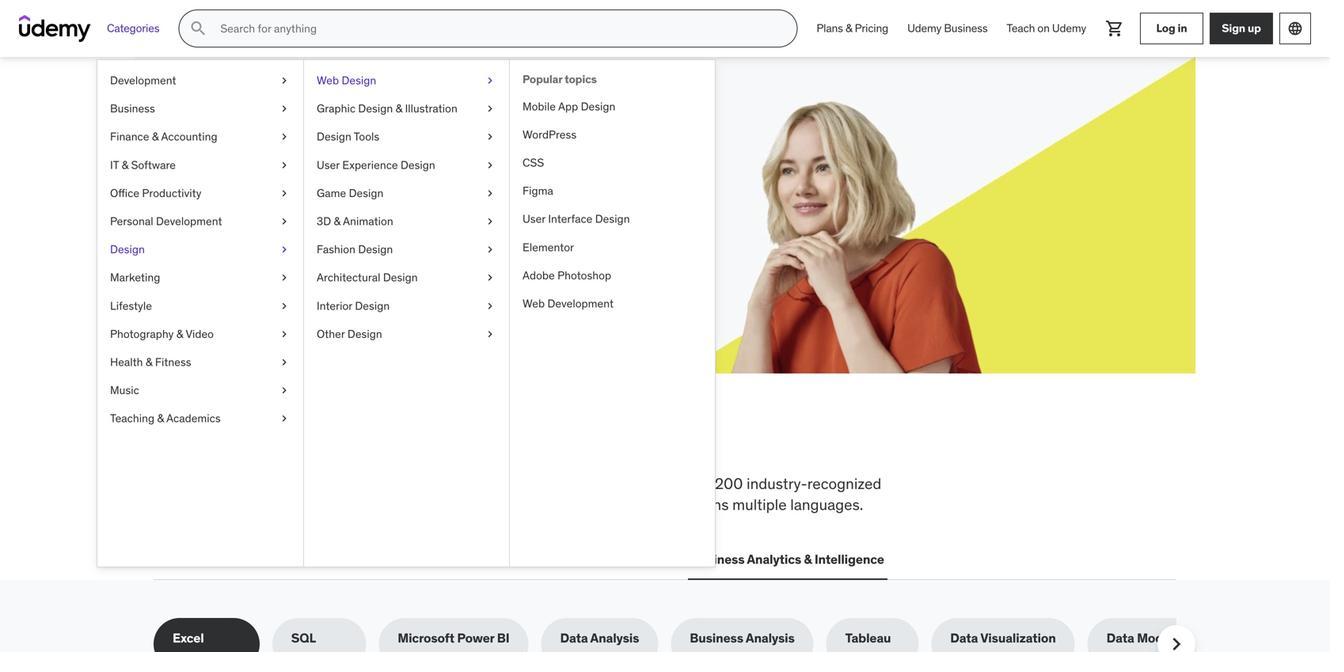Task type: vqa. For each thing, say whether or not it's contained in the screenshot.
View public profile Profile Photo Account Security Subscriptions Payment methods Privacy Notifications API clients Close account
no



Task type: describe. For each thing, give the bounding box(es) containing it.
music link
[[97, 377, 303, 405]]

plans & pricing link
[[807, 10, 898, 48]]

web for web development link
[[523, 297, 545, 311]]

development for web development button
[[186, 552, 265, 568]]

leadership button
[[394, 541, 466, 579]]

other design
[[317, 327, 382, 341]]

design down personal
[[110, 242, 145, 257]]

xsmall image for business
[[278, 101, 291, 117]]

app
[[558, 99, 578, 114]]

visualization
[[981, 631, 1056, 647]]

design down architectural design in the left of the page
[[355, 299, 390, 313]]

rounded
[[424, 496, 480, 515]]

certifications
[[298, 552, 378, 568]]

1 horizontal spatial in
[[1178, 21, 1188, 35]]

data for data analysis
[[560, 631, 588, 647]]

web development link
[[510, 290, 715, 318]]

skills for your future expand your potential with a course. starting at just $12.99 through dec 15.
[[211, 126, 502, 199]]

graphic
[[317, 101, 356, 116]]

design tools
[[317, 130, 380, 144]]

business analysis
[[690, 631, 795, 647]]

music
[[110, 383, 139, 398]]

expand
[[211, 165, 253, 181]]

interior
[[317, 299, 352, 313]]

design up tools on the top left of the page
[[358, 101, 393, 116]]

dec
[[300, 183, 322, 199]]

design down 'fashion design' link
[[383, 271, 418, 285]]

one
[[535, 422, 592, 463]]

health
[[110, 355, 143, 369]]

$12.99
[[211, 183, 249, 199]]

analysis for business analysis
[[746, 631, 795, 647]]

intelligence
[[815, 552, 885, 568]]

web design
[[317, 73, 376, 88]]

xsmall image for marketing
[[278, 270, 291, 286]]

experience
[[342, 158, 398, 172]]

future
[[390, 126, 468, 159]]

data analysis
[[560, 631, 639, 647]]

technical
[[393, 474, 454, 493]]

multiple
[[733, 496, 787, 515]]

leadership
[[397, 552, 463, 568]]

design down design tools link
[[401, 158, 435, 172]]

& for it & software
[[122, 158, 128, 172]]

udemy business link
[[898, 10, 998, 48]]

office productivity link
[[97, 179, 303, 208]]

udemy inside teach on udemy link
[[1053, 21, 1087, 35]]

categories
[[107, 21, 159, 35]]

covering
[[154, 474, 214, 493]]

interior design link
[[304, 292, 509, 320]]

interior design
[[317, 299, 390, 313]]

health & fitness
[[110, 355, 191, 369]]

topic filters element
[[154, 619, 1212, 653]]

xsmall image for interior design
[[484, 298, 497, 314]]

design down figma 'link'
[[595, 212, 630, 226]]

udemy inside udemy business link
[[908, 21, 942, 35]]

tableau
[[846, 631, 891, 647]]

it for it certifications
[[284, 552, 295, 568]]

development for personal development link
[[156, 214, 222, 228]]

xsmall image for architectural design
[[484, 270, 497, 286]]

business for business analytics & intelligence
[[691, 552, 745, 568]]

plans
[[817, 21, 843, 35]]

web development for web development link
[[523, 297, 614, 311]]

data science button
[[479, 541, 562, 579]]

place
[[598, 422, 681, 463]]

& inside button
[[804, 552, 812, 568]]

science
[[512, 552, 559, 568]]

business analytics & intelligence
[[691, 552, 885, 568]]

user interface design link
[[510, 205, 715, 233]]

topics,
[[457, 474, 502, 493]]

through
[[252, 183, 297, 199]]

wordpress
[[523, 127, 577, 142]]

personal development link
[[97, 208, 303, 236]]

starting
[[418, 165, 464, 181]]

log
[[1157, 21, 1176, 35]]

teach on udemy link
[[998, 10, 1096, 48]]

& for plans & pricing
[[846, 21, 853, 35]]

all
[[154, 422, 200, 463]]

architectural
[[317, 271, 381, 285]]

design down "interior design"
[[348, 327, 382, 341]]

to
[[376, 474, 390, 493]]

xsmall image for 3d & animation
[[484, 214, 497, 229]]

design down animation
[[358, 242, 393, 257]]

it & software
[[110, 158, 176, 172]]

xsmall image for fashion design
[[484, 242, 497, 258]]

xsmall image for it & software
[[278, 157, 291, 173]]

over
[[683, 474, 712, 493]]

mobile
[[523, 99, 556, 114]]

adobe photoshop link
[[510, 262, 715, 290]]

xsmall image for development
[[278, 73, 291, 88]]

1 vertical spatial in
[[499, 422, 529, 463]]

web for web design link
[[317, 73, 339, 88]]

illustration
[[405, 101, 458, 116]]

for inside skills for your future expand your potential with a course. starting at just $12.99 through dec 15.
[[286, 126, 323, 159]]

xsmall image for design tools
[[484, 129, 497, 145]]

xsmall image for finance & accounting
[[278, 129, 291, 145]]

business for business analysis
[[690, 631, 744, 647]]

15.
[[325, 183, 341, 199]]

bi
[[497, 631, 510, 647]]

1 horizontal spatial your
[[328, 126, 386, 159]]

wordpress link
[[510, 121, 715, 149]]

sign up
[[1222, 21, 1262, 35]]

languages.
[[791, 496, 864, 515]]

plans & pricing
[[817, 21, 889, 35]]

udemy image
[[19, 15, 91, 42]]

css link
[[510, 149, 715, 177]]

covering critical workplace skills to technical topics, including prep content for over 200 industry-recognized certifications, our catalog supports well-rounded professional development and spans multiple languages.
[[154, 474, 882, 515]]

microsoft
[[398, 631, 455, 647]]

just
[[481, 165, 502, 181]]

data visualization
[[951, 631, 1056, 647]]

design right app
[[581, 99, 616, 114]]

adobe
[[523, 268, 555, 283]]

catalog
[[274, 496, 324, 515]]

data for data visualization
[[951, 631, 978, 647]]

& down web design link
[[396, 101, 403, 116]]

video
[[186, 327, 214, 341]]

architectural design
[[317, 271, 418, 285]]

finance
[[110, 130, 149, 144]]

development link
[[97, 67, 303, 95]]

teaching & academics link
[[97, 405, 303, 433]]

professional
[[483, 496, 565, 515]]

adobe photoshop
[[523, 268, 612, 283]]

xsmall image for design
[[278, 242, 291, 258]]

user for user interface design
[[523, 212, 546, 226]]

& for health & fitness
[[146, 355, 153, 369]]



Task type: locate. For each thing, give the bounding box(es) containing it.
data left "visualization"
[[951, 631, 978, 647]]

1 vertical spatial web
[[523, 297, 545, 311]]

xsmall image for other design
[[484, 327, 497, 342]]

1 vertical spatial user
[[523, 212, 546, 226]]

elementor
[[523, 240, 574, 254]]

design link
[[97, 236, 303, 264]]

elementor link
[[510, 233, 715, 262]]

1 horizontal spatial it
[[284, 552, 295, 568]]

log in link
[[1141, 13, 1204, 44]]

xsmall image inside design tools link
[[484, 129, 497, 145]]

& right 3d
[[334, 214, 341, 228]]

web development down certifications,
[[157, 552, 265, 568]]

1 horizontal spatial web
[[317, 73, 339, 88]]

it & software link
[[97, 151, 303, 179]]

spans
[[689, 496, 729, 515]]

& for teaching & academics
[[157, 412, 164, 426]]

0 horizontal spatial user
[[317, 158, 340, 172]]

css
[[523, 156, 544, 170]]

xsmall image inside game design link
[[484, 186, 497, 201]]

and
[[661, 496, 686, 515]]

business for business
[[110, 101, 155, 116]]

game
[[317, 186, 346, 200]]

it for it & software
[[110, 158, 119, 172]]

xsmall image for lifestyle
[[278, 298, 291, 314]]

web inside button
[[157, 552, 184, 568]]

photography & video
[[110, 327, 214, 341]]

0 horizontal spatial for
[[286, 126, 323, 159]]

xsmall image inside office productivity link
[[278, 186, 291, 201]]

figma
[[523, 184, 554, 198]]

sql
[[291, 631, 316, 647]]

xsmall image inside 'graphic design & illustration' link
[[484, 101, 497, 117]]

2 horizontal spatial web
[[523, 297, 545, 311]]

for up potential
[[286, 126, 323, 159]]

0 vertical spatial your
[[328, 126, 386, 159]]

xsmall image inside personal development link
[[278, 214, 291, 229]]

xsmall image for game design
[[484, 186, 497, 201]]

other design link
[[304, 320, 509, 348]]

xsmall image for user experience design
[[484, 157, 497, 173]]

web development inside web development button
[[157, 552, 265, 568]]

photography
[[110, 327, 174, 341]]

analysis for data analysis
[[591, 631, 639, 647]]

communication
[[578, 552, 672, 568]]

xsmall image inside 'user experience design' link
[[484, 157, 497, 173]]

business inside topic filters element
[[690, 631, 744, 647]]

fashion
[[317, 242, 356, 257]]

for up the 'and'
[[661, 474, 679, 493]]

udemy right on
[[1053, 21, 1087, 35]]

xsmall image inside lifestyle link
[[278, 298, 291, 314]]

xsmall image inside 3d & animation link
[[484, 214, 497, 229]]

design down "a"
[[349, 186, 384, 200]]

development
[[569, 496, 657, 515]]

& up office on the top left
[[122, 158, 128, 172]]

user inside web design element
[[523, 212, 546, 226]]

user up 15.
[[317, 158, 340, 172]]

development down photoshop
[[548, 297, 614, 311]]

analysis
[[591, 631, 639, 647], [746, 631, 795, 647]]

0 vertical spatial user
[[317, 158, 340, 172]]

xsmall image inside other design link
[[484, 327, 497, 342]]

development down categories dropdown button
[[110, 73, 176, 88]]

well-
[[391, 496, 424, 515]]

1 udemy from the left
[[908, 21, 942, 35]]

course.
[[374, 165, 415, 181]]

2 vertical spatial web
[[157, 552, 184, 568]]

web development
[[523, 297, 614, 311], [157, 552, 265, 568]]

web development for web development button
[[157, 552, 265, 568]]

fitness
[[155, 355, 191, 369]]

it up office on the top left
[[110, 158, 119, 172]]

development inside button
[[186, 552, 265, 568]]

mobile app design
[[523, 99, 616, 114]]

other
[[317, 327, 345, 341]]

interface
[[548, 212, 593, 226]]

in up 'including'
[[499, 422, 529, 463]]

& right teaching
[[157, 412, 164, 426]]

microsoft power bi
[[398, 631, 510, 647]]

1 vertical spatial web development
[[157, 552, 265, 568]]

workplace
[[266, 474, 335, 493]]

categories button
[[97, 10, 169, 48]]

web down certifications,
[[157, 552, 184, 568]]

at
[[467, 165, 478, 181]]

0 vertical spatial skills
[[262, 422, 348, 463]]

xsmall image for office productivity
[[278, 186, 291, 201]]

it inside button
[[284, 552, 295, 568]]

web development button
[[154, 541, 269, 579]]

0 horizontal spatial analysis
[[591, 631, 639, 647]]

xsmall image inside business link
[[278, 101, 291, 117]]

data inside data science button
[[482, 552, 510, 568]]

academics
[[166, 412, 221, 426]]

design up graphic
[[342, 73, 376, 88]]

0 horizontal spatial your
[[256, 165, 281, 181]]

xsmall image for teaching & academics
[[278, 411, 291, 427]]

analytics
[[747, 552, 802, 568]]

web down adobe
[[523, 297, 545, 311]]

xsmall image inside design link
[[278, 242, 291, 258]]

submit search image
[[189, 19, 208, 38]]

skills inside covering critical workplace skills to technical topics, including prep content for over 200 industry-recognized certifications, our catalog supports well-rounded professional development and spans multiple languages.
[[339, 474, 373, 493]]

1 horizontal spatial web development
[[523, 297, 614, 311]]

design tools link
[[304, 123, 509, 151]]

development for web development link
[[548, 297, 614, 311]]

data left science
[[482, 552, 510, 568]]

2 analysis from the left
[[746, 631, 795, 647]]

& right the analytics
[[804, 552, 812, 568]]

recognized
[[808, 474, 882, 493]]

1 horizontal spatial analysis
[[746, 631, 795, 647]]

industry-
[[747, 474, 808, 493]]

you
[[354, 422, 411, 463]]

business analytics & intelligence button
[[688, 541, 888, 579]]

0 horizontal spatial web development
[[157, 552, 265, 568]]

xsmall image inside development link
[[278, 73, 291, 88]]

1 vertical spatial your
[[256, 165, 281, 181]]

lifestyle link
[[97, 292, 303, 320]]

in right log on the right of the page
[[1178, 21, 1188, 35]]

personal
[[110, 214, 153, 228]]

development down office productivity link
[[156, 214, 222, 228]]

& for finance & accounting
[[152, 130, 159, 144]]

xsmall image inside health & fitness "link"
[[278, 355, 291, 370]]

0 horizontal spatial web
[[157, 552, 184, 568]]

xsmall image
[[484, 101, 497, 117], [278, 129, 291, 145], [484, 129, 497, 145], [278, 157, 291, 173], [484, 157, 497, 173], [278, 186, 291, 201], [278, 214, 291, 229], [484, 214, 497, 229], [278, 242, 291, 258], [278, 270, 291, 286], [484, 327, 497, 342], [278, 355, 291, 370]]

modeling
[[1137, 631, 1193, 647]]

200
[[715, 474, 743, 493]]

0 vertical spatial in
[[1178, 21, 1188, 35]]

excel
[[173, 631, 204, 647]]

your
[[328, 126, 386, 159], [256, 165, 281, 181]]

health & fitness link
[[97, 348, 303, 377]]

0 horizontal spatial it
[[110, 158, 119, 172]]

web development down the adobe photoshop
[[523, 297, 614, 311]]

0 horizontal spatial udemy
[[908, 21, 942, 35]]

xsmall image inside music link
[[278, 383, 291, 399]]

game design link
[[304, 179, 509, 208]]

finance & accounting link
[[97, 123, 303, 151]]

0 horizontal spatial in
[[499, 422, 529, 463]]

sign
[[1222, 21, 1246, 35]]

1 vertical spatial it
[[284, 552, 295, 568]]

xsmall image inside architectural design link
[[484, 270, 497, 286]]

graphic design & illustration
[[317, 101, 458, 116]]

photography & video link
[[97, 320, 303, 348]]

1 horizontal spatial user
[[523, 212, 546, 226]]

xsmall image
[[278, 73, 291, 88], [484, 73, 497, 88], [278, 101, 291, 117], [484, 186, 497, 201], [484, 242, 497, 258], [484, 270, 497, 286], [278, 298, 291, 314], [484, 298, 497, 314], [278, 327, 291, 342], [278, 383, 291, 399], [278, 411, 291, 427]]

3d & animation link
[[304, 208, 509, 236]]

0 vertical spatial for
[[286, 126, 323, 159]]

xsmall image inside it & software link
[[278, 157, 291, 173]]

web up graphic
[[317, 73, 339, 88]]

xsmall image for health & fitness
[[278, 355, 291, 370]]

1 horizontal spatial for
[[661, 474, 679, 493]]

xsmall image inside marketing link
[[278, 270, 291, 286]]

office
[[110, 186, 139, 200]]

& inside "link"
[[146, 355, 153, 369]]

animation
[[343, 214, 393, 228]]

1 horizontal spatial udemy
[[1053, 21, 1087, 35]]

with
[[337, 165, 361, 181]]

& for photography & video
[[176, 327, 183, 341]]

development inside web design element
[[548, 297, 614, 311]]

xsmall image inside photography & video link
[[278, 327, 291, 342]]

it certifications
[[284, 552, 378, 568]]

data right bi
[[560, 631, 588, 647]]

for inside covering critical workplace skills to technical topics, including prep content for over 200 industry-recognized certifications, our catalog supports well-rounded professional development and spans multiple languages.
[[661, 474, 679, 493]]

& right plans
[[846, 21, 853, 35]]

xsmall image inside 'fashion design' link
[[484, 242, 497, 258]]

& for 3d & animation
[[334, 214, 341, 228]]

xsmall image for personal development
[[278, 214, 291, 229]]

xsmall image for photography & video
[[278, 327, 291, 342]]

skills up supports
[[339, 474, 373, 493]]

2 udemy from the left
[[1053, 21, 1087, 35]]

& left video
[[176, 327, 183, 341]]

design down graphic
[[317, 130, 352, 144]]

xsmall image for web design
[[484, 73, 497, 88]]

web design element
[[509, 60, 715, 567]]

1 vertical spatial for
[[661, 474, 679, 493]]

content
[[605, 474, 657, 493]]

on
[[1038, 21, 1050, 35]]

0 vertical spatial web development
[[523, 297, 614, 311]]

user down figma
[[523, 212, 546, 226]]

0 vertical spatial it
[[110, 158, 119, 172]]

choose a language image
[[1288, 21, 1304, 36]]

xsmall image inside web design link
[[484, 73, 497, 88]]

udemy right pricing
[[908, 21, 942, 35]]

web for web development button
[[157, 552, 184, 568]]

finance & accounting
[[110, 130, 217, 144]]

personal development
[[110, 214, 222, 228]]

photoshop
[[558, 268, 612, 283]]

1 analysis from the left
[[591, 631, 639, 647]]

& right finance
[[152, 130, 159, 144]]

development
[[110, 73, 176, 88], [156, 214, 222, 228], [548, 297, 614, 311], [186, 552, 265, 568]]

data for data modeling
[[1107, 631, 1135, 647]]

the
[[206, 422, 257, 463]]

skills up the workplace
[[262, 422, 348, 463]]

business inside button
[[691, 552, 745, 568]]

web development inside web development link
[[523, 297, 614, 311]]

popular
[[523, 72, 563, 86]]

data left modeling
[[1107, 631, 1135, 647]]

Search for anything text field
[[217, 15, 778, 42]]

xsmall image inside interior design link
[[484, 298, 497, 314]]

development down certifications,
[[186, 552, 265, 568]]

prep
[[571, 474, 602, 493]]

xsmall image inside finance & accounting 'link'
[[278, 129, 291, 145]]

udemy
[[908, 21, 942, 35], [1053, 21, 1087, 35]]

& inside 'link'
[[152, 130, 159, 144]]

popular topics
[[523, 72, 597, 86]]

user experience design
[[317, 158, 435, 172]]

user for user experience design
[[317, 158, 340, 172]]

shopping cart with 0 items image
[[1106, 19, 1125, 38]]

it left certifications
[[284, 552, 295, 568]]

data for data science
[[482, 552, 510, 568]]

0 vertical spatial web
[[317, 73, 339, 88]]

mobile app design link
[[510, 93, 715, 121]]

all the skills you need in one place
[[154, 422, 681, 463]]

xsmall image for graphic design & illustration
[[484, 101, 497, 117]]

xsmall image inside teaching & academics link
[[278, 411, 291, 427]]

& right health
[[146, 355, 153, 369]]

xsmall image for music
[[278, 383, 291, 399]]

next image
[[1164, 632, 1190, 653]]

1 vertical spatial skills
[[339, 474, 373, 493]]



